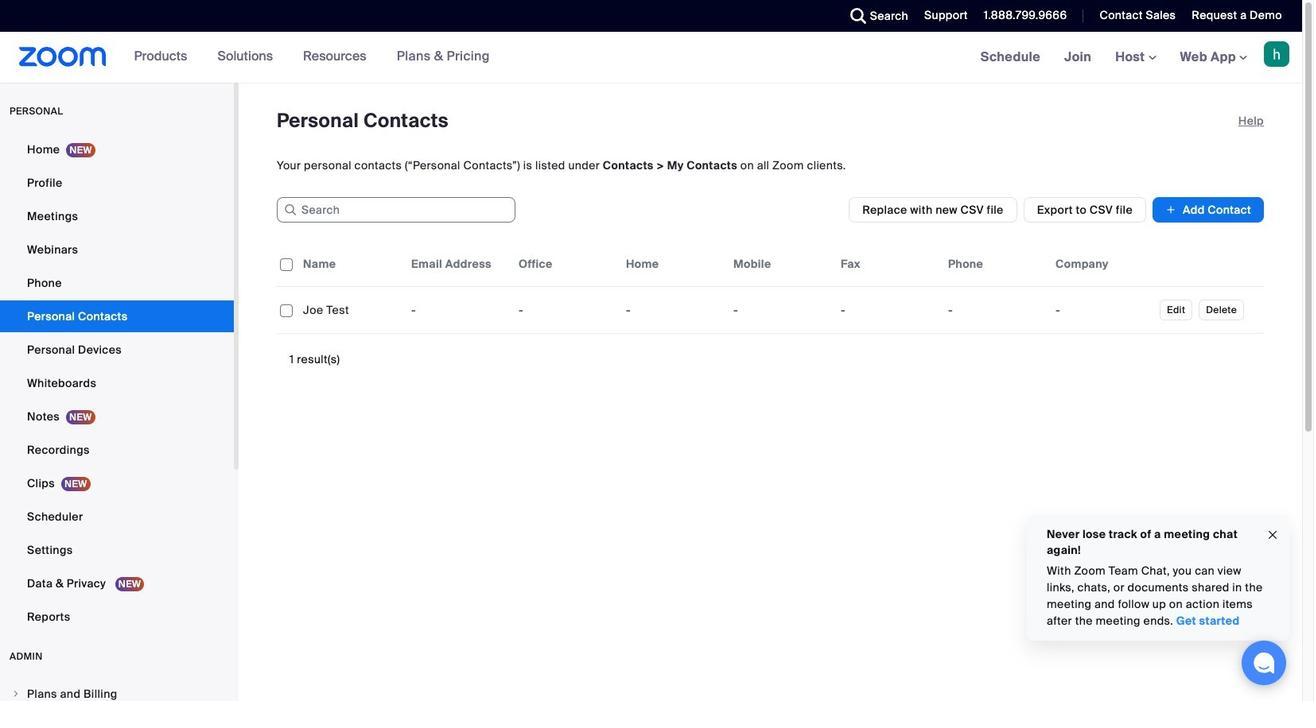 Task type: describe. For each thing, give the bounding box(es) containing it.
add image
[[1166, 202, 1177, 218]]

product information navigation
[[106, 32, 502, 83]]

profile picture image
[[1264, 41, 1290, 67]]

meetings navigation
[[969, 32, 1302, 84]]

2 cell from the left
[[1049, 294, 1157, 326]]

Search Contacts Input text field
[[277, 197, 516, 223]]



Task type: vqa. For each thing, say whether or not it's contained in the screenshot.
Open chat IMAGE on the right bottom
yes



Task type: locate. For each thing, give the bounding box(es) containing it.
zoom logo image
[[19, 47, 106, 67]]

cell
[[942, 294, 1049, 326], [1049, 294, 1157, 326]]

close image
[[1267, 526, 1279, 545]]

right image
[[11, 690, 21, 699]]

open chat image
[[1253, 652, 1275, 675]]

1 cell from the left
[[942, 294, 1049, 326]]

banner
[[0, 32, 1302, 84]]

menu item
[[0, 679, 234, 702]]

personal menu menu
[[0, 134, 234, 635]]

application
[[277, 242, 1276, 346]]



